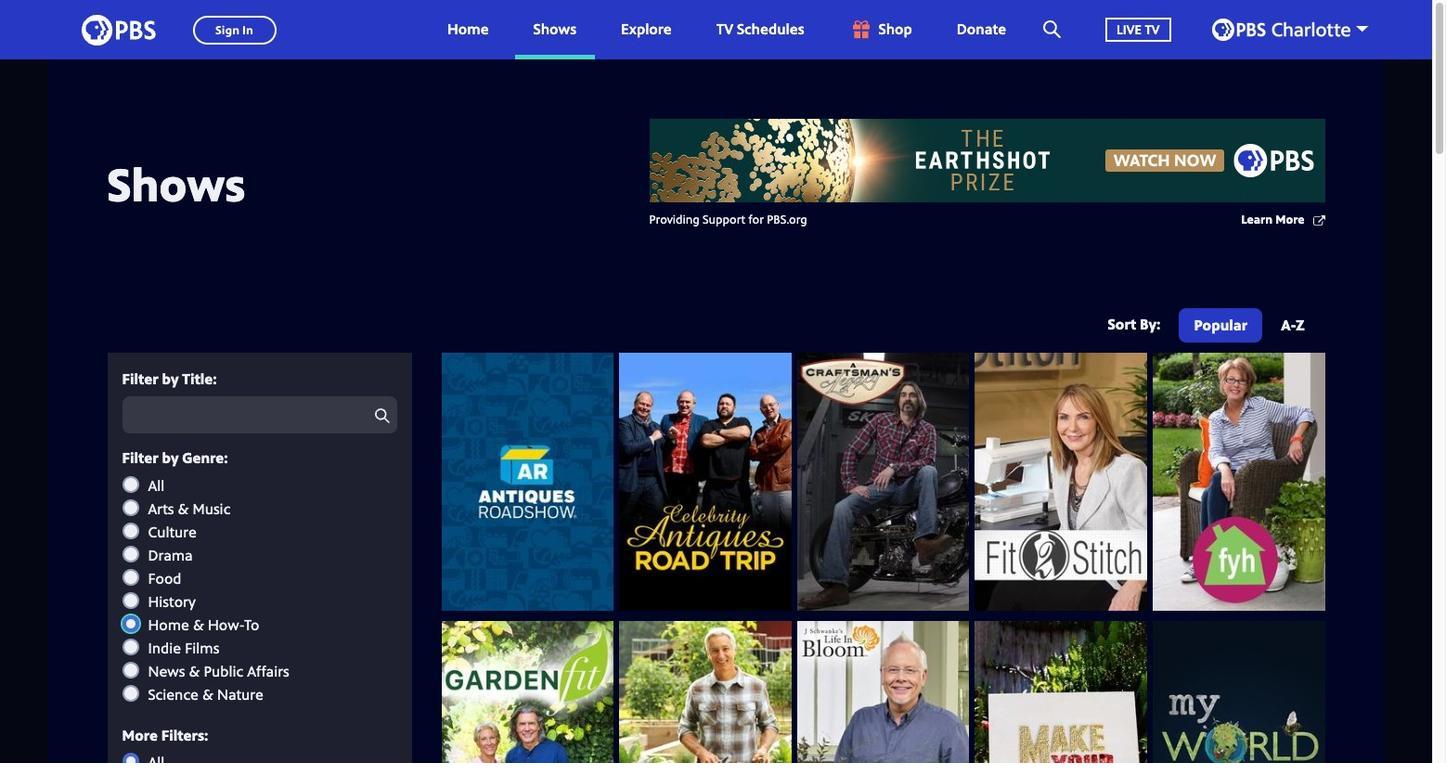 Task type: describe. For each thing, give the bounding box(es) containing it.
search image
[[1044, 20, 1061, 38]]

pbs charlotte image
[[1212, 19, 1351, 41]]

culture
[[148, 522, 197, 542]]

support
[[703, 211, 746, 228]]

learn more link
[[1242, 211, 1326, 230]]

providing support for pbs.org
[[650, 211, 808, 228]]

my world too image
[[1153, 622, 1326, 763]]

donate
[[957, 19, 1007, 39]]

tv schedules
[[717, 19, 805, 39]]

antiques roadshow image
[[442, 353, 614, 611]]

pbs.org
[[767, 211, 808, 228]]

for
[[749, 211, 764, 228]]

gardenfit image
[[442, 622, 614, 763]]

donate link
[[939, 0, 1025, 59]]

filter by genre: element
[[122, 475, 397, 704]]

celebrity antiques road trip image
[[619, 353, 792, 611]]

news
[[148, 661, 185, 681]]

more filters:
[[122, 725, 208, 745]]

public
[[204, 661, 243, 681]]

0 horizontal spatial tv
[[717, 19, 734, 39]]

food
[[148, 568, 182, 588]]

learn more
[[1242, 211, 1305, 228]]

live
[[1117, 20, 1142, 38]]

how-
[[208, 614, 244, 635]]

drama
[[148, 545, 193, 565]]

schedules
[[737, 19, 805, 39]]

home inside filter by genre: all arts & music culture drama food history home & how-to indie films news & public affairs science & nature
[[148, 614, 189, 635]]

title:
[[182, 369, 217, 389]]

popular
[[1195, 315, 1248, 335]]

& down films
[[189, 661, 200, 681]]

tv schedules link
[[698, 0, 823, 59]]

sort
[[1108, 313, 1137, 334]]

affairs
[[247, 661, 290, 681]]

filter by title:
[[122, 369, 217, 389]]

0 horizontal spatial more
[[122, 725, 158, 745]]

Filter by Title: text field
[[122, 397, 397, 434]]



Task type: locate. For each thing, give the bounding box(es) containing it.
by left title:
[[162, 369, 179, 389]]

1 vertical spatial home
[[148, 614, 189, 635]]

0 vertical spatial by
[[162, 369, 179, 389]]

home down history
[[148, 614, 189, 635]]

0 vertical spatial home
[[448, 19, 489, 39]]

learn
[[1242, 211, 1273, 228]]

science
[[148, 684, 199, 704]]

explore
[[621, 19, 672, 39]]

& right arts
[[178, 498, 189, 519]]

a-
[[1282, 315, 1297, 335]]

shows inside "link"
[[534, 19, 577, 39]]

1 by from the top
[[162, 369, 179, 389]]

history
[[148, 591, 196, 612]]

tv
[[717, 19, 734, 39], [1145, 20, 1160, 38]]

filter left title:
[[122, 369, 158, 389]]

a-z
[[1282, 315, 1305, 335]]

home link
[[429, 0, 508, 59]]

tv right "live"
[[1145, 20, 1160, 38]]

for your home image
[[1153, 353, 1326, 611]]

filter inside filter by genre: all arts & music culture drama food history home & how-to indie films news & public affairs science & nature
[[122, 448, 158, 468]]

filter up the all
[[122, 448, 158, 468]]

1 vertical spatial filter
[[122, 448, 158, 468]]

live tv link
[[1087, 0, 1190, 59]]

make your mark image
[[975, 622, 1148, 763]]

1 vertical spatial more
[[122, 725, 158, 745]]

&
[[178, 498, 189, 519], [193, 614, 204, 635], [189, 661, 200, 681], [202, 684, 214, 704]]

providing
[[650, 211, 700, 228]]

1 horizontal spatial shows
[[534, 19, 577, 39]]

shop link
[[831, 0, 931, 59]]

1 vertical spatial shows
[[107, 152, 246, 215]]

films
[[185, 638, 220, 658]]

growing a greener world image
[[619, 622, 792, 763]]

filter for filter by genre: all arts & music culture drama food history home & how-to indie films news & public affairs science & nature
[[122, 448, 158, 468]]

0 horizontal spatial home
[[148, 614, 189, 635]]

arts
[[148, 498, 174, 519]]

indie
[[148, 638, 181, 658]]

live tv
[[1117, 20, 1160, 38]]

sort by:
[[1108, 313, 1161, 334]]

more inside learn more link
[[1276, 211, 1305, 228]]

1 horizontal spatial home
[[448, 19, 489, 39]]

music
[[193, 498, 231, 519]]

filters:
[[161, 725, 208, 745]]

more right learn
[[1276, 211, 1305, 228]]

2 by from the top
[[162, 448, 179, 468]]

by:
[[1140, 313, 1161, 334]]

to
[[244, 614, 259, 635]]

advertisement region
[[650, 119, 1326, 202]]

1 horizontal spatial more
[[1276, 211, 1305, 228]]

pbs image
[[81, 9, 156, 51]]

fit 2 stitch image
[[975, 353, 1148, 611]]

explore link
[[603, 0, 691, 59]]

a craftsman's legacy image
[[797, 353, 970, 611]]

home
[[448, 19, 489, 39], [148, 614, 189, 635]]

0 horizontal spatial shows
[[107, 152, 246, 215]]

by
[[162, 369, 179, 389], [162, 448, 179, 468]]

filter for filter by title:
[[122, 369, 158, 389]]

home inside home link
[[448, 19, 489, 39]]

home left shows "link"
[[448, 19, 489, 39]]

genre:
[[182, 448, 228, 468]]

more
[[1276, 211, 1305, 228], [122, 725, 158, 745]]

tv left schedules
[[717, 19, 734, 39]]

by for title:
[[162, 369, 179, 389]]

1 horizontal spatial tv
[[1145, 20, 1160, 38]]

1 vertical spatial by
[[162, 448, 179, 468]]

by inside filter by genre: all arts & music culture drama food history home & how-to indie films news & public affairs science & nature
[[162, 448, 179, 468]]

1 filter from the top
[[122, 369, 158, 389]]

filter by genre: all arts & music culture drama food history home & how-to indie films news & public affairs science & nature
[[122, 448, 290, 704]]

by up the all
[[162, 448, 179, 468]]

nature
[[217, 684, 264, 704]]

& up films
[[193, 614, 204, 635]]

& down public
[[202, 684, 214, 704]]

2 filter from the top
[[122, 448, 158, 468]]

filter
[[122, 369, 158, 389], [122, 448, 158, 468]]

0 vertical spatial shows
[[534, 19, 577, 39]]

more left filters:
[[122, 725, 158, 745]]

j schwanke's life in bloom image
[[797, 622, 970, 763]]

shows
[[534, 19, 577, 39], [107, 152, 246, 215]]

z
[[1296, 315, 1305, 335]]

0 vertical spatial filter
[[122, 369, 158, 389]]

shows link
[[515, 0, 595, 59]]

0 vertical spatial more
[[1276, 211, 1305, 228]]

shop
[[879, 19, 913, 39]]

sort by: element
[[1176, 308, 1320, 348]]

all
[[148, 475, 165, 496]]

by for genre:
[[162, 448, 179, 468]]



Task type: vqa. For each thing, say whether or not it's contained in the screenshot.
Christina Cooks: Back to the Cutting Board image
no



